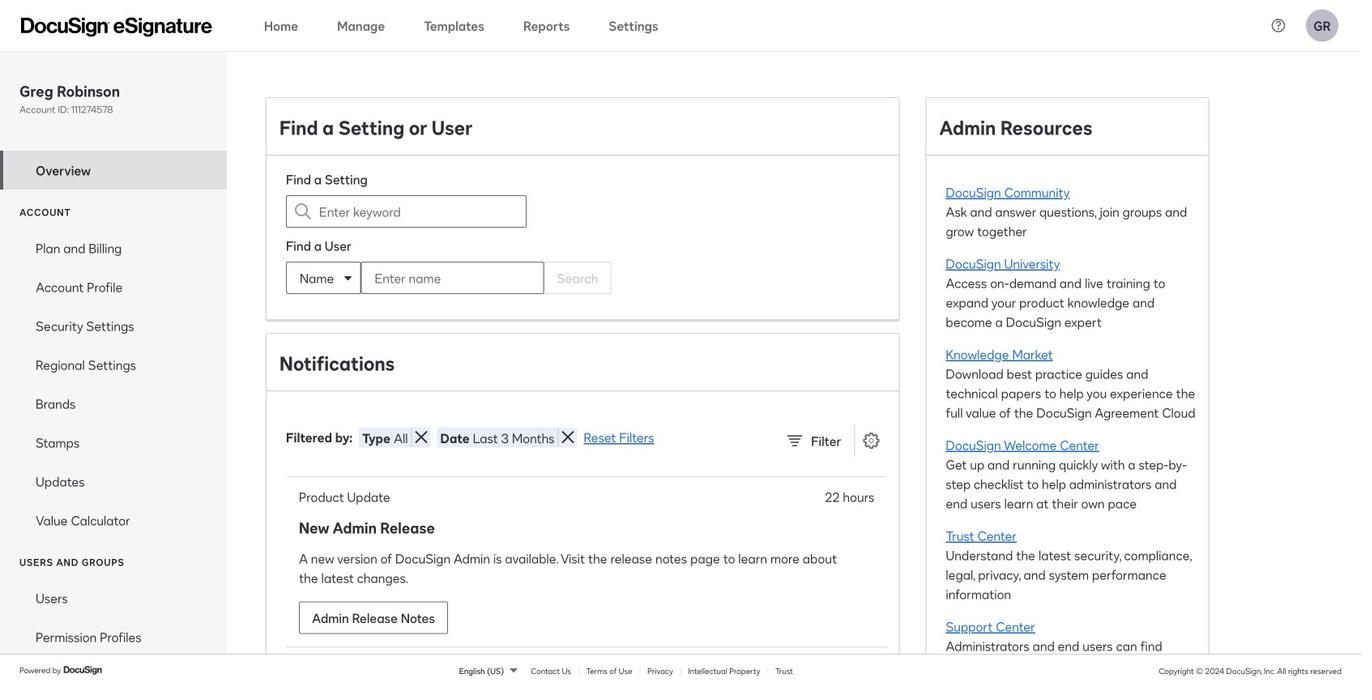 Task type: locate. For each thing, give the bounding box(es) containing it.
account element
[[0, 229, 227, 540]]

Enter name text field
[[362, 263, 511, 293]]

docusign admin image
[[21, 17, 212, 37]]

users and groups element
[[0, 579, 227, 687]]



Task type: describe. For each thing, give the bounding box(es) containing it.
docusign image
[[63, 664, 104, 677]]

Enter keyword text field
[[319, 196, 494, 227]]



Task type: vqa. For each thing, say whether or not it's contained in the screenshot.
Enter Keyword text field
yes



